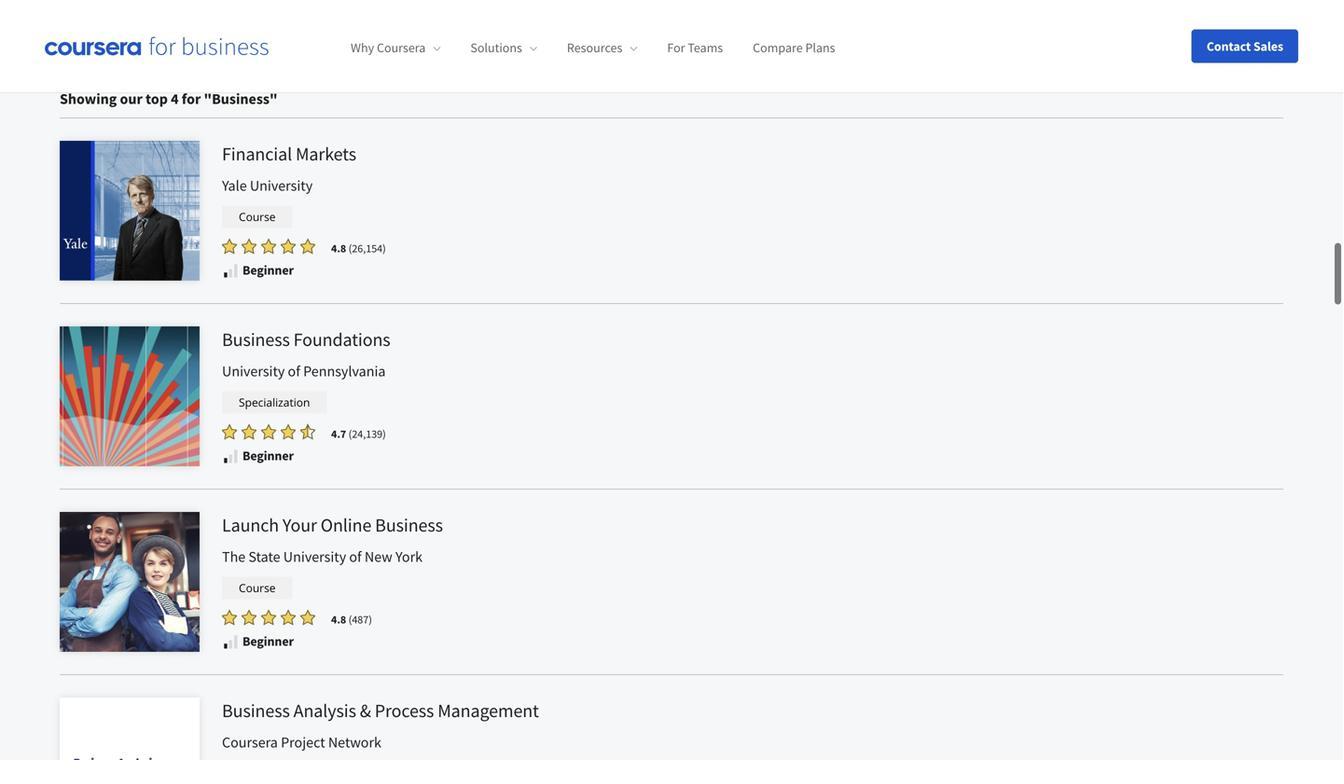 Task type: locate. For each thing, give the bounding box(es) containing it.
4.8 (487)
[[331, 612, 372, 627]]

0 vertical spatial beginner
[[242, 261, 294, 278]]

beginner for business
[[242, 447, 294, 464]]

university
[[250, 176, 313, 195], [222, 362, 285, 380], [283, 547, 346, 566]]

1 vertical spatial course
[[239, 580, 276, 595]]

2 vertical spatial beginner
[[242, 633, 294, 649]]

beginner
[[242, 261, 294, 278], [242, 447, 294, 464], [242, 633, 294, 649]]

1 vertical spatial beginner
[[242, 447, 294, 464]]

1 course from the top
[[239, 209, 276, 224]]

our
[[120, 89, 143, 108]]

2 beginner level image from the top
[[222, 633, 239, 650]]

1 vertical spatial coursera
[[222, 733, 278, 752]]

0 vertical spatial of
[[288, 362, 300, 380]]

1 horizontal spatial coursera
[[377, 39, 426, 56]]

coursera left project
[[222, 733, 278, 752]]

filled star image
[[222, 238, 237, 254], [261, 238, 276, 254], [222, 423, 237, 440], [242, 423, 256, 440], [242, 609, 256, 626], [261, 609, 276, 626]]

for teams
[[667, 39, 723, 56]]

yale university
[[222, 176, 313, 195]]

(487)
[[349, 612, 372, 627]]

4.7
[[331, 426, 346, 441]]

solutions link
[[470, 39, 537, 56]]

0 vertical spatial beginner level image
[[222, 262, 239, 279]]

4.7 (24,139)
[[331, 426, 386, 441]]

4.8
[[331, 241, 346, 255], [331, 612, 346, 627]]

contact
[[1207, 38, 1251, 55]]

0 vertical spatial 4.8
[[331, 241, 346, 255]]

why coursera link
[[351, 39, 441, 56]]

your
[[283, 513, 317, 537]]

4.8 left (487)
[[331, 612, 346, 627]]

beginner level image down the the
[[222, 633, 239, 650]]

1 4.8 from the top
[[331, 241, 346, 255]]

for
[[667, 39, 685, 56]]

business up coursera project network
[[222, 699, 290, 722]]

business foundations
[[222, 328, 390, 351]]

university of pennsylvania
[[222, 362, 386, 380]]

solutions
[[470, 39, 522, 56]]

4.8 left (26,154)
[[331, 241, 346, 255]]

university down your
[[283, 547, 346, 566]]

financial markets
[[222, 142, 356, 165]]

2 vertical spatial business
[[222, 699, 290, 722]]

2 beginner from the top
[[242, 447, 294, 464]]

beginner level image
[[222, 262, 239, 279], [222, 633, 239, 650]]

1 horizontal spatial of
[[349, 547, 362, 566]]

filled star image down yale on the left of page
[[222, 238, 237, 254]]

financial markets by yale university image
[[60, 141, 200, 281]]

of left new
[[349, 547, 362, 566]]

resources
[[567, 39, 622, 56]]

university down the financial markets
[[250, 176, 313, 195]]

course down yale university at the top of the page
[[239, 209, 276, 224]]

for
[[182, 89, 201, 108]]

why coursera
[[351, 39, 426, 56]]

(26,154)
[[349, 241, 386, 255]]

business
[[222, 328, 290, 351], [375, 513, 443, 537], [222, 699, 290, 722]]

filled star image
[[242, 238, 256, 254], [281, 238, 296, 254], [300, 238, 315, 254], [261, 423, 276, 440], [281, 423, 296, 440], [222, 609, 237, 626], [281, 609, 296, 626], [300, 609, 315, 626]]

4.8 (26,154)
[[331, 241, 386, 255]]

2 course from the top
[[239, 580, 276, 595]]

why
[[351, 39, 374, 56]]

0 horizontal spatial of
[[288, 362, 300, 380]]

launch your online business
[[222, 513, 443, 537]]

0 vertical spatial business
[[222, 328, 290, 351]]

university up specialization
[[222, 362, 285, 380]]

top
[[146, 89, 168, 108]]

business up 'york'
[[375, 513, 443, 537]]

0 vertical spatial university
[[250, 176, 313, 195]]

1 beginner level image from the top
[[222, 262, 239, 279]]

yale
[[222, 176, 247, 195]]

None button
[[371, 0, 443, 5], [447, 0, 571, 5], [574, 0, 668, 5], [672, 0, 827, 5], [831, 0, 891, 5], [895, 0, 1030, 5], [371, 0, 443, 5], [447, 0, 571, 5], [574, 0, 668, 5], [672, 0, 827, 5], [831, 0, 891, 5], [895, 0, 1030, 5]]

contact sales button
[[1192, 29, 1298, 63]]

business for analysis
[[222, 699, 290, 722]]

of down 'business foundations'
[[288, 362, 300, 380]]

coursera right why
[[377, 39, 426, 56]]

3 beginner from the top
[[242, 633, 294, 649]]

coursera project network
[[222, 733, 381, 752]]

course down state
[[239, 580, 276, 595]]

beginner level image down yale on the left of page
[[222, 262, 239, 279]]

0 vertical spatial course
[[239, 209, 276, 224]]

analysis
[[293, 699, 356, 722]]

beginner down state
[[242, 633, 294, 649]]

coursera
[[377, 39, 426, 56], [222, 733, 278, 752]]

2 4.8 from the top
[[331, 612, 346, 627]]

business up "university of pennsylvania"
[[222, 328, 290, 351]]

course for financial
[[239, 209, 276, 224]]

york
[[395, 547, 423, 566]]

beginner up 'business foundations'
[[242, 261, 294, 278]]

teams
[[688, 39, 723, 56]]

beginner right beginner level image
[[242, 447, 294, 464]]

of
[[288, 362, 300, 380], [349, 547, 362, 566]]

half filled star image
[[300, 423, 315, 440]]

course
[[239, 209, 276, 224], [239, 580, 276, 595]]

markets
[[296, 142, 356, 165]]

project
[[281, 733, 325, 752]]

coursera for business image
[[45, 37, 269, 56]]

1 vertical spatial 4.8
[[331, 612, 346, 627]]

1 beginner from the top
[[242, 261, 294, 278]]

1 vertical spatial beginner level image
[[222, 633, 239, 650]]



Task type: vqa. For each thing, say whether or not it's contained in the screenshot.


Task type: describe. For each thing, give the bounding box(es) containing it.
business analysis & process management by coursera project network image
[[60, 697, 200, 760]]

4.8 for markets
[[331, 241, 346, 255]]

the state university of new york
[[222, 547, 423, 566]]

compare plans link
[[753, 39, 835, 56]]

filled star image down state
[[261, 609, 276, 626]]

beginner for launch
[[242, 633, 294, 649]]

foundations
[[293, 328, 390, 351]]

specialization
[[239, 394, 310, 410]]

business analysis & process management
[[222, 699, 539, 722]]

process
[[375, 699, 434, 722]]

1 vertical spatial university
[[222, 362, 285, 380]]

&
[[360, 699, 371, 722]]

4
[[171, 89, 179, 108]]

showing
[[60, 89, 117, 108]]

state
[[248, 547, 280, 566]]

course for launch
[[239, 580, 276, 595]]

network
[[328, 733, 381, 752]]

(24,139)
[[349, 426, 386, 441]]

filled star image up beginner level image
[[222, 423, 237, 440]]

compare
[[753, 39, 803, 56]]

filled star image down yale university at the top of the page
[[261, 238, 276, 254]]

for teams link
[[667, 39, 723, 56]]

the
[[222, 547, 245, 566]]

beginner for financial
[[242, 261, 294, 278]]

beginner level image for launch
[[222, 633, 239, 650]]

plans
[[805, 39, 835, 56]]

sales
[[1253, 38, 1283, 55]]

resources link
[[567, 39, 637, 56]]

"business"
[[204, 89, 278, 108]]

launch
[[222, 513, 279, 537]]

new
[[365, 547, 392, 566]]

financial
[[222, 142, 292, 165]]

0 vertical spatial coursera
[[377, 39, 426, 56]]

1 vertical spatial business
[[375, 513, 443, 537]]

online
[[321, 513, 371, 537]]

business foundations by university of pennsylvania image
[[60, 326, 200, 466]]

beginner level image
[[222, 448, 239, 464]]

compare plans
[[753, 39, 835, 56]]

contact sales
[[1207, 38, 1283, 55]]

management
[[438, 699, 539, 722]]

pennsylvania
[[303, 362, 386, 380]]

2 vertical spatial university
[[283, 547, 346, 566]]

beginner level image for financial
[[222, 262, 239, 279]]

business for foundations
[[222, 328, 290, 351]]

4.8 for your
[[331, 612, 346, 627]]

popular option group
[[371, 0, 1030, 5]]

launch your online business by the state university of new york image
[[60, 512, 200, 652]]

1 vertical spatial of
[[349, 547, 362, 566]]

filled star image down the the
[[242, 609, 256, 626]]

filled star image down specialization
[[242, 423, 256, 440]]

showing our top 4 for "business"
[[60, 89, 278, 108]]

0 horizontal spatial coursera
[[222, 733, 278, 752]]



